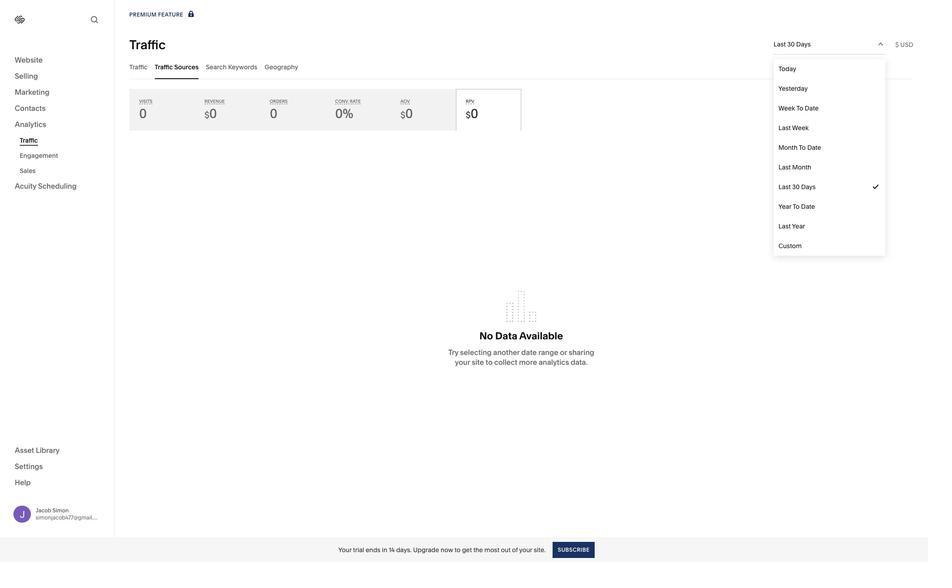 Task type: locate. For each thing, give the bounding box(es) containing it.
usd
[[901, 41, 914, 49]]

1 vertical spatial month
[[793, 163, 812, 171]]

30 up year to date on the top
[[793, 183, 800, 191]]

revenue
[[205, 99, 225, 104]]

traffic left sources on the left top of the page
[[155, 63, 173, 71]]

tab list containing traffic
[[129, 55, 914, 79]]

traffic sources button
[[155, 55, 199, 79]]

0 horizontal spatial your
[[455, 358, 470, 367]]

days
[[796, 40, 811, 48], [801, 183, 816, 191]]

month down month to date
[[793, 163, 812, 171]]

1 vertical spatial last 30 days
[[779, 183, 816, 191]]

your inside try selecting another date range or sharing your site to collect more analytics data.
[[455, 358, 470, 367]]

2 $ 0 from the left
[[401, 106, 413, 121]]

your
[[455, 358, 470, 367], [519, 546, 532, 554]]

week up month to date
[[792, 124, 809, 132]]

your down try
[[455, 358, 470, 367]]

1 horizontal spatial $ 0
[[401, 106, 413, 121]]

today
[[779, 65, 796, 73]]

0 vertical spatial your
[[455, 358, 470, 367]]

your trial ends in 14 days. upgrade now to get the most out of your site.
[[338, 546, 546, 554]]

sources
[[174, 63, 199, 71]]

0 down revenue
[[209, 106, 217, 121]]

range
[[539, 348, 559, 357]]

days up year to date on the top
[[801, 183, 816, 191]]

1 vertical spatial date
[[808, 144, 821, 152]]

week down yesterday
[[779, 104, 795, 112]]

last
[[774, 40, 786, 48], [779, 124, 791, 132], [779, 163, 791, 171], [779, 183, 791, 191], [779, 222, 791, 231]]

date up the last week
[[805, 104, 819, 112]]

1 vertical spatial days
[[801, 183, 816, 191]]

traffic
[[129, 37, 166, 52], [129, 63, 148, 71], [155, 63, 173, 71], [20, 137, 38, 145]]

0 horizontal spatial $ 0
[[205, 106, 217, 121]]

geography
[[265, 63, 298, 71]]

asset
[[15, 446, 34, 455]]

in
[[382, 546, 387, 554]]

now
[[441, 546, 453, 554]]

traffic button
[[129, 55, 148, 79]]

1 $ 0 from the left
[[205, 106, 217, 121]]

$ 0 for rpv
[[466, 106, 478, 121]]

1 0 from the left
[[139, 106, 147, 121]]

help link
[[15, 478, 31, 488]]

sales link
[[20, 163, 104, 179]]

date for year to date
[[801, 203, 815, 211]]

traffic up visits
[[129, 63, 148, 71]]

0%
[[335, 106, 353, 121]]

site.
[[534, 546, 546, 554]]

0 vertical spatial month
[[779, 144, 798, 152]]

week to date
[[779, 104, 819, 112]]

to
[[486, 358, 493, 367], [455, 546, 461, 554]]

analytics
[[15, 120, 46, 129]]

geography button
[[265, 55, 298, 79]]

last year
[[779, 222, 805, 231]]

marketing
[[15, 88, 49, 97]]

available
[[519, 330, 563, 342]]

$
[[896, 41, 899, 49], [205, 110, 209, 120], [401, 110, 405, 120], [466, 110, 471, 120]]

$ for revenue
[[205, 110, 209, 120]]

collect
[[494, 358, 518, 367]]

contacts
[[15, 104, 46, 113]]

$ 0 down rpv
[[466, 106, 478, 121]]

0 vertical spatial to
[[486, 358, 493, 367]]

to up last year
[[793, 203, 800, 211]]

site
[[472, 358, 484, 367]]

last 30 days up year to date on the top
[[779, 183, 816, 191]]

0 vertical spatial to
[[797, 104, 804, 112]]

subscribe
[[558, 547, 590, 553]]

0 vertical spatial days
[[796, 40, 811, 48]]

to left get
[[455, 546, 461, 554]]

traffic sources
[[155, 63, 199, 71]]

0 vertical spatial date
[[805, 104, 819, 112]]

3 $ 0 from the left
[[466, 106, 478, 121]]

last inside button
[[774, 40, 786, 48]]

2 horizontal spatial $ 0
[[466, 106, 478, 121]]

2 vertical spatial to
[[793, 203, 800, 211]]

$ 0
[[205, 106, 217, 121], [401, 106, 413, 121], [466, 106, 478, 121]]

last down week to date
[[779, 124, 791, 132]]

last 30 days up today
[[774, 40, 811, 48]]

traffic down analytics
[[20, 137, 38, 145]]

0 down rpv
[[471, 106, 478, 121]]

0 horizontal spatial to
[[455, 546, 461, 554]]

last down month to date
[[779, 163, 791, 171]]

30 up today
[[788, 40, 795, 48]]

get
[[462, 546, 472, 554]]

tab list
[[129, 55, 914, 79]]

engagement link
[[20, 148, 104, 163]]

30
[[788, 40, 795, 48], [793, 183, 800, 191]]

$ 0 for aov
[[401, 106, 413, 121]]

$ 0 for revenue
[[205, 106, 217, 121]]

5 0 from the left
[[471, 106, 478, 121]]

to up the last week
[[797, 104, 804, 112]]

0 down visits
[[139, 106, 147, 121]]

website
[[15, 56, 43, 64]]

jacob
[[36, 507, 51, 514]]

to right "site"
[[486, 358, 493, 367]]

date up last year
[[801, 203, 815, 211]]

0 down orders
[[270, 106, 278, 121]]

most
[[485, 546, 500, 554]]

year
[[779, 203, 792, 211], [792, 222, 805, 231]]

days inside button
[[796, 40, 811, 48]]

week
[[779, 104, 795, 112], [792, 124, 809, 132]]

keywords
[[228, 63, 258, 71]]

month
[[779, 144, 798, 152], [793, 163, 812, 171]]

0 vertical spatial year
[[779, 203, 792, 211]]

last 30 days inside button
[[774, 40, 811, 48]]

orders
[[270, 99, 288, 104]]

1 vertical spatial your
[[519, 546, 532, 554]]

traffic link
[[20, 133, 104, 148]]

30 inside button
[[788, 40, 795, 48]]

orders 0
[[270, 99, 288, 121]]

$ for aov
[[401, 110, 405, 120]]

help
[[15, 478, 31, 487]]

1 vertical spatial 30
[[793, 183, 800, 191]]

$ down revenue
[[205, 110, 209, 120]]

year to date
[[779, 203, 815, 211]]

your right of
[[519, 546, 532, 554]]

acuity scheduling link
[[15, 181, 99, 192]]

sharing
[[569, 348, 594, 357]]

more
[[519, 358, 537, 367]]

1 horizontal spatial year
[[792, 222, 805, 231]]

date up last month
[[808, 144, 821, 152]]

simonjacob477@gmail.com
[[36, 515, 105, 521]]

2 0 from the left
[[209, 106, 217, 121]]

$ down aov
[[401, 110, 405, 120]]

3 0 from the left
[[270, 106, 278, 121]]

0 down aov
[[405, 106, 413, 121]]

last up today
[[774, 40, 786, 48]]

0
[[139, 106, 147, 121], [209, 106, 217, 121], [270, 106, 278, 121], [405, 106, 413, 121], [471, 106, 478, 121]]

days up today
[[796, 40, 811, 48]]

month down the last week
[[779, 144, 798, 152]]

to up last month
[[799, 144, 806, 152]]

$ 0 down revenue
[[205, 106, 217, 121]]

1 horizontal spatial your
[[519, 546, 532, 554]]

to
[[797, 104, 804, 112], [799, 144, 806, 152], [793, 203, 800, 211]]

year down year to date on the top
[[792, 222, 805, 231]]

search keywords
[[206, 63, 258, 71]]

traffic inside traffic sources button
[[155, 63, 173, 71]]

1 horizontal spatial to
[[486, 358, 493, 367]]

$ down rpv
[[466, 110, 471, 120]]

2 vertical spatial date
[[801, 203, 815, 211]]

date
[[805, 104, 819, 112], [808, 144, 821, 152], [801, 203, 815, 211]]

1 vertical spatial to
[[799, 144, 806, 152]]

$ 0 down aov
[[401, 106, 413, 121]]

4 0 from the left
[[405, 106, 413, 121]]

0 vertical spatial 30
[[788, 40, 795, 48]]

year up last year
[[779, 203, 792, 211]]

0 vertical spatial last 30 days
[[774, 40, 811, 48]]



Task type: describe. For each thing, give the bounding box(es) containing it.
your
[[338, 546, 352, 554]]

ends
[[366, 546, 381, 554]]

upgrade
[[413, 546, 439, 554]]

no
[[480, 330, 493, 342]]

yesterday
[[779, 85, 808, 93]]

rpv
[[466, 99, 474, 104]]

data.
[[571, 358, 588, 367]]

last up custom
[[779, 222, 791, 231]]

0 for aov
[[405, 106, 413, 121]]

0 inside orders 0
[[270, 106, 278, 121]]

library
[[36, 446, 60, 455]]

premium feature button
[[129, 10, 196, 20]]

acuity scheduling
[[15, 182, 77, 191]]

feature
[[158, 11, 183, 18]]

premium
[[129, 11, 157, 18]]

date for week to date
[[805, 104, 819, 112]]

search keywords button
[[206, 55, 258, 79]]

month to date
[[779, 144, 821, 152]]

marketing link
[[15, 87, 99, 98]]

traffic inside traffic link
[[20, 137, 38, 145]]

0 vertical spatial week
[[779, 104, 795, 112]]

to for year
[[793, 203, 800, 211]]

scheduling
[[38, 182, 77, 191]]

1 vertical spatial year
[[792, 222, 805, 231]]

premium feature
[[129, 11, 183, 18]]

to for month
[[799, 144, 806, 152]]

0 horizontal spatial year
[[779, 203, 792, 211]]

jacob simon simonjacob477@gmail.com
[[36, 507, 105, 521]]

aov
[[401, 99, 410, 104]]

analytics
[[539, 358, 569, 367]]

engagement
[[20, 152, 58, 160]]

1 vertical spatial to
[[455, 546, 461, 554]]

rate
[[350, 99, 361, 104]]

last 30 days button
[[774, 34, 886, 54]]

try selecting another date range or sharing your site to collect more analytics data.
[[448, 348, 594, 367]]

days.
[[396, 546, 412, 554]]

0 for rpv
[[471, 106, 478, 121]]

to for week
[[797, 104, 804, 112]]

$ usd
[[896, 41, 914, 49]]

the
[[474, 546, 483, 554]]

asset library link
[[15, 446, 99, 456]]

selling link
[[15, 71, 99, 82]]

traffic up traffic button
[[129, 37, 166, 52]]

1 vertical spatial week
[[792, 124, 809, 132]]

date
[[522, 348, 537, 357]]

trial
[[353, 546, 364, 554]]

0 inside 'visits 0'
[[139, 106, 147, 121]]

date for month to date
[[808, 144, 821, 152]]

selecting
[[460, 348, 492, 357]]

conv.
[[335, 99, 349, 104]]

of
[[512, 546, 518, 554]]

website link
[[15, 55, 99, 66]]

$ for rpv
[[466, 110, 471, 120]]

last month
[[779, 163, 812, 171]]

settings link
[[15, 462, 99, 472]]

visits 0
[[139, 99, 152, 121]]

acuity
[[15, 182, 36, 191]]

or
[[560, 348, 567, 357]]

sales
[[20, 167, 36, 175]]

out
[[501, 546, 511, 554]]

subscribe button
[[553, 542, 595, 558]]

custom
[[779, 242, 802, 250]]

0 for revenue
[[209, 106, 217, 121]]

data
[[495, 330, 518, 342]]

try
[[448, 348, 459, 357]]

$ left usd
[[896, 41, 899, 49]]

contacts link
[[15, 103, 99, 114]]

selling
[[15, 72, 38, 81]]

visits
[[139, 99, 152, 104]]

conv. rate 0%
[[335, 99, 361, 121]]

to inside try selecting another date range or sharing your site to collect more analytics data.
[[486, 358, 493, 367]]

last down last month
[[779, 183, 791, 191]]

settings
[[15, 462, 43, 471]]

asset library
[[15, 446, 60, 455]]

search
[[206, 63, 227, 71]]

14
[[389, 546, 395, 554]]

no data available
[[480, 330, 563, 342]]

last week
[[779, 124, 809, 132]]

simon
[[52, 507, 69, 514]]

analytics link
[[15, 120, 99, 130]]



Task type: vqa. For each thing, say whether or not it's contained in the screenshot.
region at top left
no



